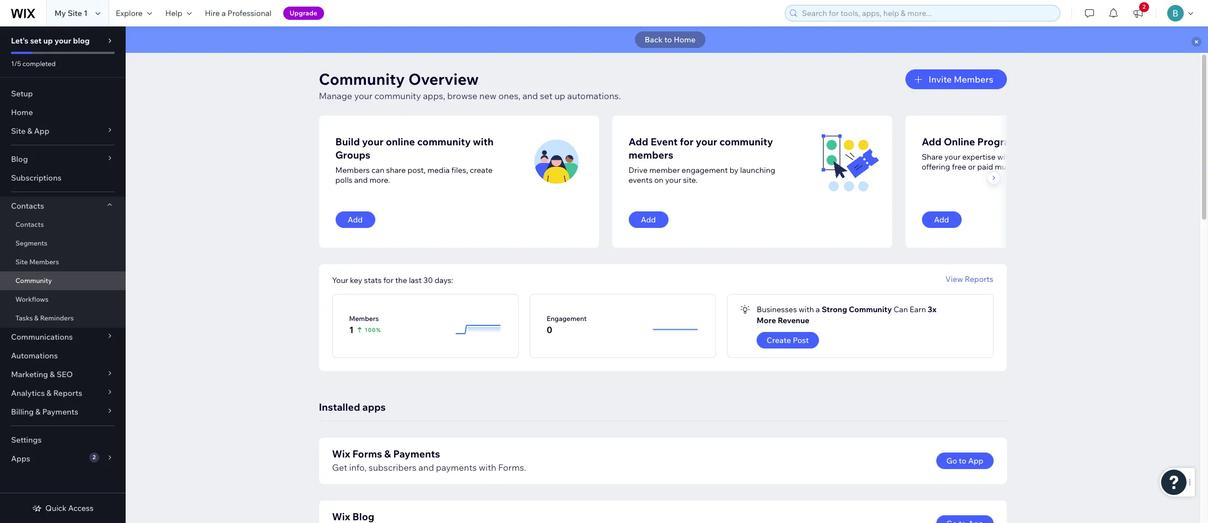 Task type: vqa. For each thing, say whether or not it's contained in the screenshot.
bottommost up
yes



Task type: locate. For each thing, give the bounding box(es) containing it.
0 horizontal spatial app
[[34, 126, 49, 136]]

0 vertical spatial payments
[[42, 407, 78, 417]]

1 vertical spatial 1
[[349, 325, 354, 336]]

set right "let's"
[[30, 36, 42, 46]]

let's set up your blog
[[11, 36, 90, 46]]

reports right view
[[965, 275, 994, 284]]

by right audience
[[1074, 152, 1083, 162]]

1 vertical spatial home
[[11, 107, 33, 117]]

view reports link
[[946, 275, 994, 284]]

files,
[[451, 165, 468, 175]]

contacts inside popup button
[[11, 201, 44, 211]]

1 horizontal spatial 1
[[349, 325, 354, 336]]

list
[[319, 116, 1185, 248]]

add button for groups
[[335, 212, 375, 228]]

set
[[30, 36, 42, 46], [540, 90, 553, 101]]

up up completed
[[43, 36, 53, 46]]

1 horizontal spatial up
[[555, 90, 565, 101]]

1 horizontal spatial and
[[419, 462, 434, 473]]

& inside billing & payments popup button
[[35, 407, 41, 417]]

view reports
[[946, 275, 994, 284]]

app
[[34, 126, 49, 136], [1026, 136, 1046, 148], [968, 456, 984, 466]]

3 add button from the left
[[922, 212, 962, 228]]

overview
[[408, 69, 479, 89]]

for
[[680, 136, 694, 148], [383, 276, 394, 286]]

share
[[922, 152, 943, 162]]

community inside community overview manage your community apps, browse new ones, and set up automations.
[[375, 90, 421, 101]]

with up "revenue"
[[799, 305, 814, 315]]

up left automations.
[[555, 90, 565, 101]]

Search for tools, apps, help & more... field
[[799, 6, 1057, 21]]

free
[[952, 162, 966, 172]]

site down 'segments'
[[15, 258, 28, 266]]

a left wide
[[1015, 152, 1019, 162]]

0 horizontal spatial payments
[[42, 407, 78, 417]]

payments inside wix forms & payments get info, subscribers and payments with forms.
[[393, 448, 440, 461]]

site inside popup button
[[11, 126, 25, 136]]

0 vertical spatial community
[[319, 69, 405, 89]]

0 horizontal spatial 2
[[93, 454, 96, 461]]

community inside community link
[[15, 277, 52, 285]]

community
[[375, 90, 421, 101], [417, 136, 471, 148], [720, 136, 773, 148]]

2 horizontal spatial a
[[1015, 152, 1019, 162]]

home
[[674, 35, 696, 45], [11, 107, 33, 117]]

1 vertical spatial community
[[15, 277, 52, 285]]

paid
[[977, 162, 993, 172]]

new
[[479, 90, 497, 101]]

1 horizontal spatial home
[[674, 35, 696, 45]]

site for site & app
[[11, 126, 25, 136]]

payments down analytics & reports popup button
[[42, 407, 78, 417]]

programs.
[[1033, 162, 1070, 172]]

0 horizontal spatial 1
[[84, 8, 88, 18]]

professional
[[227, 8, 271, 18]]

to right the go
[[959, 456, 967, 466]]

contacts up 'segments'
[[15, 220, 44, 229]]

& up the subscribers
[[384, 448, 391, 461]]

a left strong
[[816, 305, 820, 315]]

0 vertical spatial reports
[[965, 275, 994, 284]]

up inside community overview manage your community apps, browse new ones, and set up automations.
[[555, 90, 565, 101]]

0 vertical spatial 2
[[1143, 3, 1146, 10]]

community left apps,
[[375, 90, 421, 101]]

payments
[[42, 407, 78, 417], [393, 448, 440, 461]]

app inside site & app popup button
[[34, 126, 49, 136]]

& for billing
[[35, 407, 41, 417]]

0 vertical spatial up
[[43, 36, 53, 46]]

let's
[[11, 36, 28, 46]]

the
[[395, 276, 407, 286]]

& for analytics
[[46, 389, 52, 399]]

strong
[[822, 305, 847, 315]]

1 horizontal spatial for
[[680, 136, 694, 148]]

help button
[[159, 0, 198, 26]]

2 horizontal spatial and
[[523, 90, 538, 101]]

0 horizontal spatial home
[[11, 107, 33, 117]]

2 vertical spatial community
[[849, 305, 892, 315]]

with down programs
[[997, 152, 1013, 162]]

1 horizontal spatial to
[[959, 456, 967, 466]]

your right manage
[[354, 90, 373, 101]]

0 vertical spatial a
[[222, 8, 226, 18]]

app up wide
[[1026, 136, 1046, 148]]

with inside add online programs app share your expertise with a wide audience by offering free or paid multi-step programs.
[[997, 152, 1013, 162]]

0 vertical spatial by
[[1074, 152, 1083, 162]]

& inside analytics & reports popup button
[[46, 389, 52, 399]]

marketing & seo
[[11, 370, 73, 380]]

& inside tasks & reminders link
[[34, 314, 39, 322]]

create
[[470, 165, 493, 175]]

add for with
[[348, 215, 363, 225]]

community up media
[[417, 136, 471, 148]]

app right the go
[[968, 456, 984, 466]]

1 vertical spatial and
[[354, 175, 368, 185]]

0 vertical spatial set
[[30, 36, 42, 46]]

0 horizontal spatial for
[[383, 276, 394, 286]]

expertise
[[962, 152, 996, 162]]

up inside sidebar element
[[43, 36, 53, 46]]

your
[[332, 276, 348, 286]]

community up manage
[[319, 69, 405, 89]]

members inside sidebar element
[[29, 258, 59, 266]]

post,
[[408, 165, 426, 175]]

2
[[1143, 3, 1146, 10], [93, 454, 96, 461]]

members down groups
[[335, 165, 370, 175]]

offering
[[922, 162, 950, 172]]

a
[[222, 8, 226, 18], [1015, 152, 1019, 162], [816, 305, 820, 315]]

1 vertical spatial up
[[555, 90, 565, 101]]

by inside add event for your community members drive member engagement by launching events on your site.
[[730, 165, 739, 175]]

&
[[27, 126, 32, 136], [34, 314, 39, 322], [50, 370, 55, 380], [46, 389, 52, 399], [35, 407, 41, 417], [384, 448, 391, 461]]

app down the home link
[[34, 126, 49, 136]]

0 vertical spatial and
[[523, 90, 538, 101]]

2 vertical spatial site
[[15, 258, 28, 266]]

home right back
[[674, 35, 696, 45]]

community
[[319, 69, 405, 89], [15, 277, 52, 285], [849, 305, 892, 315]]

0 horizontal spatial add button
[[335, 212, 375, 228]]

0 horizontal spatial set
[[30, 36, 42, 46]]

wide
[[1020, 152, 1038, 162]]

community inside community overview manage your community apps, browse new ones, and set up automations.
[[319, 69, 405, 89]]

add button down events
[[629, 212, 668, 228]]

add button down offering
[[922, 212, 962, 228]]

1 vertical spatial a
[[1015, 152, 1019, 162]]

0 horizontal spatial to
[[665, 35, 672, 45]]

0 vertical spatial to
[[665, 35, 672, 45]]

community inside build your online community with groups members can share post, media files, create polls and more.
[[417, 136, 471, 148]]

site
[[68, 8, 82, 18], [11, 126, 25, 136], [15, 258, 28, 266]]

and left payments
[[419, 462, 434, 473]]

contacts for contacts link
[[15, 220, 44, 229]]

members
[[954, 74, 994, 85], [335, 165, 370, 175], [29, 258, 59, 266], [349, 315, 379, 323]]

app inside go to app button
[[968, 456, 984, 466]]

a right hire
[[222, 8, 226, 18]]

site right my
[[68, 8, 82, 18]]

and right 'ones,'
[[523, 90, 538, 101]]

1 vertical spatial reports
[[53, 389, 82, 399]]

subscriptions link
[[0, 169, 126, 187]]

to for go
[[959, 456, 967, 466]]

your inside add online programs app share your expertise with a wide audience by offering free or paid multi-step programs.
[[945, 152, 961, 162]]

1 horizontal spatial set
[[540, 90, 553, 101]]

1 vertical spatial set
[[540, 90, 553, 101]]

your down the online
[[945, 152, 961, 162]]

reports down seo
[[53, 389, 82, 399]]

2 vertical spatial a
[[816, 305, 820, 315]]

& up billing & payments
[[46, 389, 52, 399]]

2 horizontal spatial add button
[[922, 212, 962, 228]]

add button down polls
[[335, 212, 375, 228]]

add up members at the top right of page
[[629, 136, 648, 148]]

by left launching
[[730, 165, 739, 175]]

media
[[427, 165, 450, 175]]

2 add button from the left
[[629, 212, 668, 228]]

1 vertical spatial by
[[730, 165, 739, 175]]

1 vertical spatial contacts
[[15, 220, 44, 229]]

on
[[654, 175, 664, 185]]

2 vertical spatial and
[[419, 462, 434, 473]]

1 vertical spatial 2
[[93, 454, 96, 461]]

site members link
[[0, 253, 126, 272]]

& right tasks
[[34, 314, 39, 322]]

1 horizontal spatial payments
[[393, 448, 440, 461]]

1 horizontal spatial by
[[1074, 152, 1083, 162]]

tasks & reminders link
[[0, 309, 126, 328]]

add event for your community members drive member engagement by launching events on your site.
[[629, 136, 775, 185]]

your left blog
[[55, 36, 71, 46]]

2 horizontal spatial community
[[849, 305, 892, 315]]

& left seo
[[50, 370, 55, 380]]

billing & payments
[[11, 407, 78, 417]]

1 horizontal spatial app
[[968, 456, 984, 466]]

1 vertical spatial to
[[959, 456, 967, 466]]

your inside sidebar element
[[55, 36, 71, 46]]

1 vertical spatial payments
[[393, 448, 440, 461]]

segments
[[15, 239, 47, 247]]

by inside add online programs app share your expertise with a wide audience by offering free or paid multi-step programs.
[[1074, 152, 1083, 162]]

set right 'ones,'
[[540, 90, 553, 101]]

0 horizontal spatial and
[[354, 175, 368, 185]]

1 horizontal spatial a
[[816, 305, 820, 315]]

add
[[629, 136, 648, 148], [922, 136, 942, 148], [348, 215, 363, 225], [641, 215, 656, 225], [934, 215, 949, 225]]

2 horizontal spatial app
[[1026, 136, 1046, 148]]

to right back
[[665, 35, 672, 45]]

completed
[[23, 60, 56, 68]]

your
[[55, 36, 71, 46], [354, 90, 373, 101], [362, 136, 384, 148], [696, 136, 717, 148], [945, 152, 961, 162], [665, 175, 681, 185]]

0 vertical spatial contacts
[[11, 201, 44, 211]]

& right 'billing'
[[35, 407, 41, 417]]

1 horizontal spatial community
[[319, 69, 405, 89]]

or
[[968, 162, 976, 172]]

with inside wix forms & payments get info, subscribers and payments with forms.
[[479, 462, 496, 473]]

community for add
[[720, 136, 773, 148]]

community up workflows
[[15, 277, 52, 285]]

for right event at the right top of page
[[680, 136, 694, 148]]

to inside button
[[665, 35, 672, 45]]

1 horizontal spatial 2
[[1143, 3, 1146, 10]]

and inside community overview manage your community apps, browse new ones, and set up automations.
[[523, 90, 538, 101]]

and right polls
[[354, 175, 368, 185]]

community up launching
[[720, 136, 773, 148]]

& inside marketing & seo 'dropdown button'
[[50, 370, 55, 380]]

home down 'setup'
[[11, 107, 33, 117]]

0 horizontal spatial by
[[730, 165, 739, 175]]

community inside add event for your community members drive member engagement by launching events on your site.
[[720, 136, 773, 148]]

add down polls
[[348, 215, 363, 225]]

0 vertical spatial for
[[680, 136, 694, 148]]

home link
[[0, 103, 126, 122]]

& inside site & app popup button
[[27, 126, 32, 136]]

up
[[43, 36, 53, 46], [555, 90, 565, 101]]

analytics & reports
[[11, 389, 82, 399]]

0 vertical spatial home
[[674, 35, 696, 45]]

contacts button
[[0, 197, 126, 216]]

your up groups
[[362, 136, 384, 148]]

payments up the subscribers
[[393, 448, 440, 461]]

upgrade button
[[283, 7, 324, 20]]

blog
[[11, 154, 28, 164]]

members right invite
[[954, 74, 994, 85]]

for left 'the'
[[383, 276, 394, 286]]

view
[[946, 275, 963, 284]]

add online programs app share your expertise with a wide audience by offering free or paid multi-step programs.
[[922, 136, 1083, 172]]

site for site members
[[15, 258, 28, 266]]

1 vertical spatial site
[[11, 126, 25, 136]]

add down offering
[[934, 215, 949, 225]]

community link
[[0, 272, 126, 290]]

1 horizontal spatial add button
[[629, 212, 668, 228]]

with left forms.
[[479, 462, 496, 473]]

back to home
[[645, 35, 696, 45]]

build your online community with groups members can share post, media files, create polls and more.
[[335, 136, 494, 185]]

marketing
[[11, 370, 48, 380]]

1 right my
[[84, 8, 88, 18]]

with up create
[[473, 136, 494, 148]]

automations
[[11, 351, 58, 361]]

days:
[[435, 276, 453, 286]]

0 horizontal spatial up
[[43, 36, 53, 46]]

0 horizontal spatial community
[[15, 277, 52, 285]]

community left can
[[849, 305, 892, 315]]

online
[[386, 136, 415, 148]]

add down events
[[641, 215, 656, 225]]

go to app button
[[937, 453, 994, 470]]

apps
[[362, 401, 386, 414]]

2 inside sidebar element
[[93, 454, 96, 461]]

and inside build your online community with groups members can share post, media files, create polls and more.
[[354, 175, 368, 185]]

1 left 100%
[[349, 325, 354, 336]]

add up share
[[922, 136, 942, 148]]

& for marketing
[[50, 370, 55, 380]]

3x
[[928, 305, 937, 315]]

contacts down subscriptions
[[11, 201, 44, 211]]

quick
[[45, 504, 67, 514]]

post
[[793, 336, 809, 346]]

30
[[423, 276, 433, 286]]

workflows link
[[0, 290, 126, 309]]

contacts
[[11, 201, 44, 211], [15, 220, 44, 229]]

0 horizontal spatial reports
[[53, 389, 82, 399]]

with inside build your online community with groups members can share post, media files, create polls and more.
[[473, 136, 494, 148]]

1 add button from the left
[[335, 212, 375, 228]]

explore
[[116, 8, 143, 18]]

& up blog
[[27, 126, 32, 136]]

apps,
[[423, 90, 445, 101]]

site up blog
[[11, 126, 25, 136]]

to inside button
[[959, 456, 967, 466]]

members down 'segments'
[[29, 258, 59, 266]]



Task type: describe. For each thing, give the bounding box(es) containing it.
hire a professional
[[205, 8, 271, 18]]

online
[[944, 136, 975, 148]]

home inside sidebar element
[[11, 107, 33, 117]]

1 vertical spatial for
[[383, 276, 394, 286]]

2 inside button
[[1143, 3, 1146, 10]]

key
[[350, 276, 362, 286]]

programs
[[977, 136, 1024, 148]]

revenue
[[778, 316, 810, 326]]

contacts link
[[0, 216, 126, 234]]

back to home button
[[635, 31, 706, 48]]

segments link
[[0, 234, 126, 253]]

reminders
[[40, 314, 74, 322]]

1 horizontal spatial reports
[[965, 275, 994, 284]]

0 horizontal spatial a
[[222, 8, 226, 18]]

0 vertical spatial 1
[[84, 8, 88, 18]]

home inside button
[[674, 35, 696, 45]]

100%
[[365, 327, 381, 334]]

billing
[[11, 407, 34, 417]]

upgrade
[[290, 9, 317, 17]]

payments inside popup button
[[42, 407, 78, 417]]

1/5
[[11, 60, 21, 68]]

members up 100%
[[349, 315, 379, 323]]

my site 1
[[55, 8, 88, 18]]

can
[[894, 305, 908, 315]]

1/5 completed
[[11, 60, 56, 68]]

polls
[[335, 175, 353, 185]]

engagement
[[547, 315, 587, 323]]

installed
[[319, 401, 360, 414]]

analytics & reports button
[[0, 384, 126, 403]]

create post
[[767, 336, 809, 346]]

invite members
[[929, 74, 994, 85]]

add button for your
[[922, 212, 962, 228]]

create post button
[[757, 332, 819, 349]]

access
[[68, 504, 94, 514]]

members inside build your online community with groups members can share post, media files, create polls and more.
[[335, 165, 370, 175]]

set inside community overview manage your community apps, browse new ones, and set up automations.
[[540, 90, 553, 101]]

back to home alert
[[126, 26, 1208, 53]]

3x more revenue
[[757, 305, 937, 326]]

hire
[[205, 8, 220, 18]]

a inside add online programs app share your expertise with a wide audience by offering free or paid multi-step programs.
[[1015, 152, 1019, 162]]

add inside add online programs app share your expertise with a wide audience by offering free or paid multi-step programs.
[[922, 136, 942, 148]]

app for site & app
[[34, 126, 49, 136]]

your inside community overview manage your community apps, browse new ones, and set up automations.
[[354, 90, 373, 101]]

can
[[372, 165, 384, 175]]

wix
[[332, 448, 350, 461]]

add button for members
[[629, 212, 668, 228]]

site & app button
[[0, 122, 126, 141]]

your inside build your online community with groups members can share post, media files, create polls and more.
[[362, 136, 384, 148]]

automations.
[[567, 90, 621, 101]]

back
[[645, 35, 663, 45]]

multi-
[[995, 162, 1016, 172]]

go to app
[[947, 456, 984, 466]]

audience
[[1039, 152, 1072, 162]]

ones,
[[498, 90, 521, 101]]

app for go to app
[[968, 456, 984, 466]]

marketing & seo button
[[0, 365, 126, 384]]

contacts for contacts popup button in the left top of the page
[[11, 201, 44, 211]]

setup
[[11, 89, 33, 99]]

wix forms & payments get info, subscribers and payments with forms.
[[332, 448, 526, 473]]

0 vertical spatial site
[[68, 8, 82, 18]]

add for share
[[934, 215, 949, 225]]

settings link
[[0, 431, 126, 450]]

subscriptions
[[11, 173, 61, 183]]

get
[[332, 462, 347, 473]]

earn
[[910, 305, 926, 315]]

forms
[[353, 448, 382, 461]]

community overview manage your community apps, browse new ones, and set up automations.
[[319, 69, 621, 101]]

invite
[[929, 74, 952, 85]]

add inside add event for your community members drive member engagement by launching events on your site.
[[629, 136, 648, 148]]

browse
[[447, 90, 477, 101]]

& for site
[[27, 126, 32, 136]]

add for community
[[641, 215, 656, 225]]

blog button
[[0, 150, 126, 169]]

tasks
[[15, 314, 33, 322]]

apps
[[11, 454, 30, 464]]

your key stats for the last 30 days:
[[332, 276, 453, 286]]

your right on
[[665, 175, 681, 185]]

member
[[649, 165, 680, 175]]

and inside wix forms & payments get info, subscribers and payments with forms.
[[419, 462, 434, 473]]

engagement
[[682, 165, 728, 175]]

members inside button
[[954, 74, 994, 85]]

seo
[[57, 370, 73, 380]]

list containing build your online community with groups
[[319, 116, 1185, 248]]

& for tasks
[[34, 314, 39, 322]]

sidebar element
[[0, 26, 126, 524]]

manage
[[319, 90, 352, 101]]

community for community overview manage your community apps, browse new ones, and set up automations.
[[319, 69, 405, 89]]

forms.
[[498, 462, 526, 473]]

your up engagement at the top of page
[[696, 136, 717, 148]]

to for back
[[665, 35, 672, 45]]

& inside wix forms & payments get info, subscribers and payments with forms.
[[384, 448, 391, 461]]

stats
[[364, 276, 382, 286]]

quick access
[[45, 504, 94, 514]]

share
[[386, 165, 406, 175]]

installed apps
[[319, 401, 386, 414]]

help
[[165, 8, 182, 18]]

for inside add event for your community members drive member engagement by launching events on your site.
[[680, 136, 694, 148]]

my
[[55, 8, 66, 18]]

info,
[[349, 462, 367, 473]]

set inside sidebar element
[[30, 36, 42, 46]]

automations link
[[0, 347, 126, 365]]

communications
[[11, 332, 73, 342]]

invite members button
[[906, 69, 1007, 89]]

community for community
[[15, 277, 52, 285]]

setup link
[[0, 84, 126, 103]]

reports inside popup button
[[53, 389, 82, 399]]

tasks & reminders
[[15, 314, 74, 322]]

2 button
[[1126, 0, 1150, 26]]

community for community
[[375, 90, 421, 101]]

businesses with a strong community can earn
[[757, 305, 928, 315]]

event
[[651, 136, 678, 148]]

step
[[1016, 162, 1032, 172]]

workflows
[[15, 295, 48, 304]]

more.
[[370, 175, 390, 185]]

analytics
[[11, 389, 45, 399]]

payments
[[436, 462, 477, 473]]

quick access button
[[32, 504, 94, 514]]

events
[[629, 175, 653, 185]]

app inside add online programs app share your expertise with a wide audience by offering free or paid multi-step programs.
[[1026, 136, 1046, 148]]

members
[[629, 149, 673, 162]]



